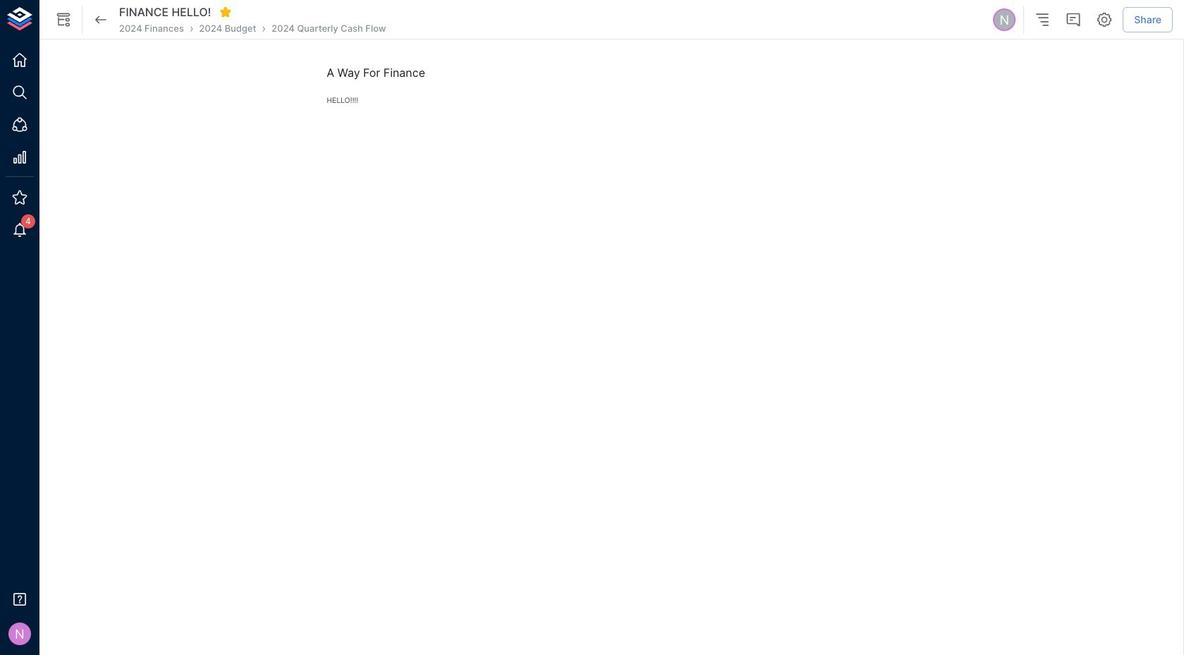 Task type: vqa. For each thing, say whether or not it's contained in the screenshot.
'Table Of Contents' icon
yes



Task type: describe. For each thing, give the bounding box(es) containing it.
settings image
[[1097, 11, 1114, 28]]

show wiki image
[[55, 11, 72, 28]]

remove favorite image
[[219, 5, 232, 18]]

table of contents image
[[1035, 11, 1052, 28]]

go back image
[[92, 11, 109, 28]]



Task type: locate. For each thing, give the bounding box(es) containing it.
comments image
[[1066, 11, 1083, 28]]



